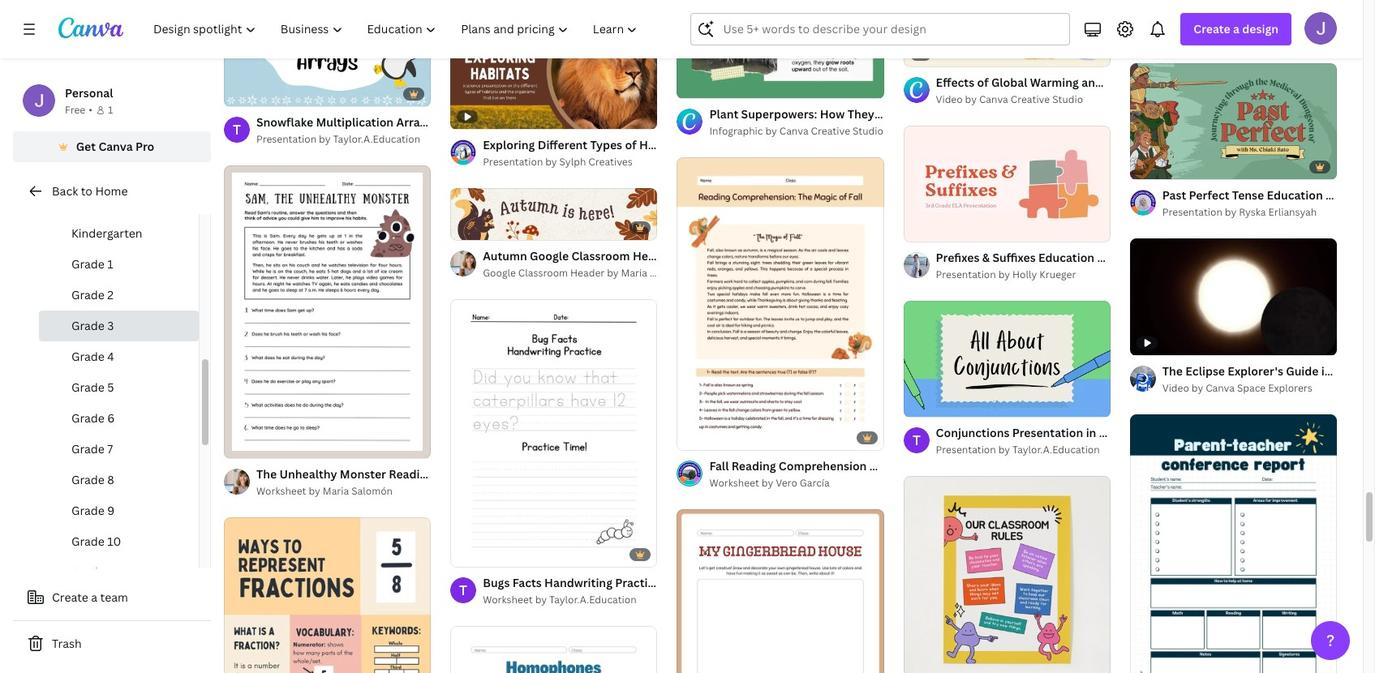 Task type: describe. For each thing, give the bounding box(es) containing it.
•
[[89, 103, 92, 117]]

1 for prefixes & suffixes education presentation in pastel playful style image at the top right
[[915, 222, 920, 234]]

grade for grade 9
[[71, 503, 105, 519]]

grade for grade 1
[[71, 256, 105, 272]]

worksheet by taylor.a.education link
[[483, 593, 658, 609]]

grade 2
[[71, 287, 114, 303]]

designed2bless
[[1240, 30, 1314, 44]]

plant superpowers: how they adapt and survive education infographic in green white neat collage style image
[[677, 0, 884, 98]]

google classroom header by maria salomón
[[483, 266, 691, 280]]

taylor.a.education image for conjunctions presentation in green blue bold style
[[904, 427, 930, 453]]

2 inside grade 2 link
[[107, 287, 114, 303]]

sylph
[[560, 155, 586, 169]]

video by canva creative studio link
[[936, 92, 1111, 108]]

worksheet by maria salomón
[[256, 484, 393, 498]]

grade 11 link
[[39, 558, 199, 588]]

1 for conjunctions presentation in green blue bold style image
[[915, 397, 920, 410]]

presentation by taylor.a.education link for 1 of 12
[[936, 442, 1111, 458]]

10 inside grade 10 link
[[107, 534, 121, 550]]

worksheet by maria salomón link
[[256, 484, 431, 500]]

1 vertical spatial 5
[[480, 548, 485, 560]]

studio for infographic by canva creative studio
[[853, 124, 884, 138]]

school
[[94, 195, 131, 210]]

trash link
[[13, 628, 211, 661]]

get
[[76, 139, 96, 154]]

representing fractions infographic in yellow playful style image
[[224, 518, 431, 674]]

0 vertical spatial taylor.a.education element
[[224, 117, 250, 143]]

11
[[107, 565, 120, 580]]

1 of 12 link for ryska
[[1131, 63, 1338, 180]]

of for presentation by taylor.a.education
[[242, 87, 251, 99]]

grade 7
[[71, 442, 113, 457]]

infographic by canva creative studio link
[[710, 123, 884, 139]]

canva for video by canva creative studio
[[980, 92, 1009, 106]]

grade for grade 8
[[71, 472, 105, 488]]

back to home
[[52, 183, 128, 199]]

presentation by designed2bless
[[1163, 30, 1314, 44]]

gingerbread house drawing and writing worksheet in brown white simple style image
[[677, 510, 884, 674]]

a for team
[[91, 590, 97, 606]]

video by canva space explorers link
[[1163, 380, 1338, 397]]

by for infographic by canva creative studio
[[766, 124, 777, 138]]

in inside conjunctions presentation in green blue bold style presentation by taylor.a.education
[[1087, 425, 1097, 440]]

taylor.a.education image for bugs facts handwriting practice in white black simple style
[[451, 578, 477, 604]]

t link for conjunctions presentation in green blue bold style
[[904, 427, 930, 453]]

white
[[677, 576, 709, 591]]

video by canva space explorers
[[1163, 381, 1313, 395]]

worksheet by vero garcía link
[[710, 475, 884, 492]]

by inside conjunctions presentation in green blue bold style presentation by taylor.a.education
[[999, 443, 1011, 457]]

explorers
[[1269, 381, 1313, 395]]

in inside bugs facts handwriting practice in white black simple style worksheet by taylor.a.education
[[664, 576, 674, 591]]

grade 6 link
[[39, 403, 199, 434]]

get canva pro
[[76, 139, 154, 154]]

grade for grade 10
[[71, 534, 105, 550]]

12 for presentation by ryska erliansyah
[[1160, 160, 1170, 172]]

grade 10 link
[[39, 527, 199, 558]]

grade 4
[[71, 349, 114, 364]]

erliansyah
[[1269, 205, 1318, 219]]

1 of 10 link
[[224, 0, 431, 106]]

1 for fall reading comprehension worksheet in cream and white illustrative style image
[[689, 431, 693, 443]]

by for video by canva space explorers
[[1192, 381, 1204, 395]]

conjunctions presentation in green blue bold style presentation by taylor.a.education
[[936, 425, 1220, 457]]

by for video by canva creative studio
[[966, 92, 977, 106]]

video for video by canva space explorers
[[1163, 381, 1190, 395]]

grade 2 link
[[39, 280, 199, 311]]

by for presentation by designed2bless
[[1226, 30, 1237, 44]]

presentation for presentation by sylph creatives
[[483, 155, 543, 169]]

grade 5 link
[[39, 373, 199, 403]]

presentation by ryska erliansyah link
[[1163, 205, 1338, 221]]

conjunctions
[[936, 425, 1010, 440]]

presentation by taylor.a.education link for 1 of 10
[[256, 131, 431, 148]]

classroom
[[519, 266, 568, 280]]

style inside bugs facts handwriting practice in white black simple style worksheet by taylor.a.education
[[785, 576, 814, 591]]

bugs
[[483, 576, 510, 591]]

by for presentation by sylph creatives
[[546, 155, 557, 169]]

personal
[[65, 85, 113, 101]]

canva for infographic by canva creative studio
[[780, 124, 809, 138]]

ryska
[[1240, 205, 1267, 219]]

presentation for presentation by taylor.a.education
[[256, 132, 317, 146]]

1 of 5 link
[[451, 299, 658, 567]]

prefixes & suffixes education presentation in pastel playful style image
[[904, 125, 1111, 242]]

practice
[[615, 576, 661, 591]]

presentation for presentation by ryska erliansyah
[[1163, 205, 1223, 219]]

grade 8
[[71, 472, 114, 488]]

grade for grade 2
[[71, 287, 105, 303]]

grade for grade 7
[[71, 442, 105, 457]]

creative for video by canva creative studio
[[1011, 92, 1051, 106]]

worksheet for worksheet by maria salomón
[[256, 484, 306, 498]]

4
[[107, 349, 114, 364]]

get canva pro button
[[13, 131, 211, 162]]

7
[[107, 442, 113, 457]]

canva for video by canva space explorers
[[1206, 381, 1235, 395]]

1 of 5
[[462, 548, 485, 560]]

garcía
[[800, 476, 830, 490]]

conjunctions presentation in green blue bold style link
[[936, 424, 1220, 442]]

0 vertical spatial t link
[[224, 117, 250, 143]]

video by canva creative studio
[[936, 92, 1084, 106]]

1 of 12 link for holly
[[904, 125, 1111, 242]]

blue
[[1136, 425, 1161, 440]]

0 vertical spatial maria
[[621, 266, 648, 280]]

style inside conjunctions presentation in green blue bold style presentation by taylor.a.education
[[1192, 425, 1220, 440]]

10 inside 1 of 10 link
[[253, 87, 264, 99]]

1 of 10
[[235, 87, 264, 99]]

0 horizontal spatial maria
[[323, 484, 349, 498]]

t link for bugs facts handwriting practice in white black simple style
[[451, 578, 477, 604]]

0 horizontal spatial salomón
[[352, 484, 393, 498]]

grade for grade 6
[[71, 411, 105, 426]]

grade for grade 5
[[71, 380, 105, 395]]

kindergarten link
[[39, 218, 199, 249]]

create a team button
[[13, 582, 211, 614]]

0 horizontal spatial taylor.a.education
[[333, 132, 421, 146]]

12 for presentation by holly krueger
[[933, 222, 943, 234]]

0 horizontal spatial taylor.a.education image
[[224, 117, 250, 143]]

grade 7 link
[[39, 434, 199, 465]]

back
[[52, 183, 78, 199]]

presentation left green at the bottom
[[1013, 425, 1084, 440]]

8
[[107, 472, 114, 488]]

2 vertical spatial 12
[[933, 397, 943, 410]]

back to home link
[[13, 175, 211, 208]]

by for worksheet by vero garcía
[[762, 476, 774, 490]]

of for presentation by holly krueger
[[922, 222, 931, 234]]

create for create a team
[[52, 590, 88, 606]]

top level navigation element
[[143, 13, 652, 45]]

vero
[[776, 476, 798, 490]]

by for presentation by taylor.a.education
[[319, 132, 331, 146]]

creatives
[[589, 155, 633, 169]]

grade 8 link
[[39, 465, 199, 496]]

taylor.a.education inside conjunctions presentation in green blue bold style presentation by taylor.a.education
[[1013, 443, 1100, 457]]

presentation by taylor.a.education
[[256, 132, 421, 146]]

creative for infographic by canva creative studio
[[811, 124, 851, 138]]

pre-
[[71, 195, 94, 210]]



Task type: vqa. For each thing, say whether or not it's contained in the screenshot.
"Try "remove background" or "brand kit"" 'search field' on the top of page
no



Task type: locate. For each thing, give the bounding box(es) containing it.
0 vertical spatial 10
[[253, 87, 264, 99]]

taylor.a.education image left the conjunctions
[[904, 427, 930, 453]]

worksheet by vero garcía
[[710, 476, 830, 490]]

1 horizontal spatial 5
[[480, 548, 485, 560]]

1 horizontal spatial taylor.a.education image
[[451, 578, 477, 604]]

taylor.a.education element left bugs
[[451, 578, 477, 604]]

1 vertical spatial video
[[1163, 381, 1190, 395]]

past perfect tense education presentation in red and green illustrative style image
[[1131, 63, 1338, 180]]

0 horizontal spatial video
[[936, 92, 963, 106]]

3 grade from the top
[[71, 318, 105, 334]]

t link
[[224, 117, 250, 143], [904, 427, 930, 453], [451, 578, 477, 604]]

1 of 2 link
[[677, 157, 884, 450]]

google classroom header by maria salomón link
[[483, 265, 691, 281]]

create inside button
[[52, 590, 88, 606]]

1 of 12 link
[[1131, 63, 1338, 180], [904, 125, 1111, 242], [904, 301, 1111, 417]]

space
[[1238, 381, 1266, 395]]

1 horizontal spatial worksheet
[[483, 593, 533, 607]]

create
[[1194, 21, 1231, 37], [52, 590, 88, 606]]

presentation down 1 of 10
[[256, 132, 317, 146]]

grade left 6
[[71, 411, 105, 426]]

1 vertical spatial 2
[[707, 431, 712, 443]]

of for worksheet by vero garcía
[[695, 431, 705, 443]]

grade 11
[[71, 565, 120, 580]]

by inside presentation by sylph creatives link
[[546, 155, 557, 169]]

1 vertical spatial salomón
[[352, 484, 393, 498]]

0 horizontal spatial create
[[52, 590, 88, 606]]

2 vertical spatial t link
[[451, 578, 477, 604]]

taylor.a.education inside bugs facts handwriting practice in white black simple style worksheet by taylor.a.education
[[550, 593, 637, 607]]

grade 9
[[71, 503, 115, 519]]

by inside "infographic by canva creative studio" link
[[766, 124, 777, 138]]

Search search field
[[724, 14, 1060, 45]]

1 horizontal spatial style
[[1192, 425, 1220, 440]]

presentation down english christmas education game presentation in green red lined illustrative style image
[[1163, 30, 1223, 44]]

1 horizontal spatial a
[[1234, 21, 1240, 37]]

google
[[483, 266, 516, 280]]

1 vertical spatial maria
[[323, 484, 349, 498]]

presentation for presentation by holly krueger
[[936, 268, 997, 281]]

2 up worksheet by vero garcía at bottom
[[707, 431, 712, 443]]

by inside 'presentation by designed2bless' link
[[1226, 30, 1237, 44]]

create a team
[[52, 590, 128, 606]]

green
[[1100, 425, 1133, 440]]

2 vertical spatial taylor.a.education
[[550, 593, 637, 607]]

presentation by ryska erliansyah
[[1163, 205, 1318, 219]]

2 up 3
[[107, 287, 114, 303]]

a
[[1234, 21, 1240, 37], [91, 590, 97, 606]]

grade inside grade 11 link
[[71, 565, 105, 580]]

1 horizontal spatial 10
[[253, 87, 264, 99]]

grade inside grade 2 link
[[71, 287, 105, 303]]

presentation by sylph creatives link
[[483, 154, 658, 170]]

2 horizontal spatial worksheet
[[710, 476, 760, 490]]

video for video by canva creative studio
[[936, 92, 963, 106]]

free •
[[65, 103, 92, 117]]

4 grade from the top
[[71, 349, 105, 364]]

presentation by sylph creatives
[[483, 155, 633, 169]]

0 horizontal spatial studio
[[853, 124, 884, 138]]

grade inside grade 9 link
[[71, 503, 105, 519]]

1 vertical spatial studio
[[853, 124, 884, 138]]

pre-school link
[[39, 188, 199, 218]]

infographic by canva creative studio
[[710, 124, 884, 138]]

a inside button
[[91, 590, 97, 606]]

2 inside 1 of 2 link
[[707, 431, 712, 443]]

presentation
[[1163, 30, 1223, 44], [256, 132, 317, 146], [483, 155, 543, 169], [1163, 205, 1223, 219], [936, 268, 997, 281], [1013, 425, 1084, 440], [936, 443, 997, 457]]

by inside "worksheet by maria salomón" link
[[309, 484, 321, 498]]

a left the design
[[1234, 21, 1240, 37]]

a left team
[[91, 590, 97, 606]]

1 vertical spatial 1 of 12
[[915, 222, 943, 234]]

0 horizontal spatial presentation by taylor.a.education link
[[256, 131, 431, 148]]

5 down 4 at the bottom left
[[107, 380, 114, 395]]

1 horizontal spatial taylor.a.education
[[550, 593, 637, 607]]

grade left 3
[[71, 318, 105, 334]]

0 vertical spatial 1 of 12
[[1142, 160, 1170, 172]]

header
[[571, 266, 605, 280]]

presentation by holly krueger
[[936, 268, 1077, 281]]

1 vertical spatial taylor.a.education
[[1013, 443, 1100, 457]]

bugs facts handwriting practice in white black simple style worksheet by taylor.a.education
[[483, 576, 814, 607]]

t link down 1 of 10
[[224, 117, 250, 143]]

grade inside grade 4 'link'
[[71, 349, 105, 364]]

2 vertical spatial taylor.a.education element
[[451, 578, 477, 604]]

grade up create a team
[[71, 565, 105, 580]]

taylor.a.education element
[[224, 117, 250, 143], [904, 427, 930, 453], [451, 578, 477, 604]]

by inside 'video by canva creative studio' link
[[966, 92, 977, 106]]

9
[[107, 503, 115, 519]]

1 vertical spatial taylor.a.education element
[[904, 427, 930, 453]]

presentation by holly krueger link
[[936, 267, 1111, 283]]

team
[[100, 590, 128, 606]]

grade down grade 1
[[71, 287, 105, 303]]

infographic
[[710, 124, 763, 138]]

bugs facts handwriting practice in white black simple style link
[[483, 575, 814, 593]]

8 grade from the top
[[71, 472, 105, 488]]

grade 6
[[71, 411, 115, 426]]

2 horizontal spatial taylor.a.education element
[[904, 427, 930, 453]]

create for create a design
[[1194, 21, 1231, 37]]

trash
[[52, 636, 82, 652]]

grade 5
[[71, 380, 114, 395]]

grade inside "grade 7" link
[[71, 442, 105, 457]]

presentation left ryska in the right of the page
[[1163, 205, 1223, 219]]

taylor.a.education element left the conjunctions
[[904, 427, 930, 453]]

t link left the conjunctions
[[904, 427, 930, 453]]

0 vertical spatial taylor.a.education image
[[224, 117, 250, 143]]

grade inside grade 5 link
[[71, 380, 105, 395]]

taylor.a.education element for conjunctions presentation in green blue bold style
[[904, 427, 930, 453]]

of for presentation by ryska erliansyah
[[1149, 160, 1158, 172]]

the unhealthy monster reading comprehension  worksheet in brown simple style image
[[224, 166, 431, 458]]

0 vertical spatial studio
[[1053, 92, 1084, 106]]

0 vertical spatial a
[[1234, 21, 1240, 37]]

by inside bugs facts handwriting practice in white black simple style worksheet by taylor.a.education
[[535, 593, 547, 607]]

kindergarten
[[71, 226, 142, 241]]

taylor.a.education image down 1 of 10
[[224, 117, 250, 143]]

grade left "9"
[[71, 503, 105, 519]]

5
[[107, 380, 114, 395], [480, 548, 485, 560]]

2
[[107, 287, 114, 303], [707, 431, 712, 443]]

grade for grade 11
[[71, 565, 105, 580]]

grade inside grade 10 link
[[71, 534, 105, 550]]

2 vertical spatial 1 of 12
[[915, 397, 943, 410]]

worksheet
[[710, 476, 760, 490], [256, 484, 306, 498], [483, 593, 533, 607]]

by inside presentation by holly krueger link
[[999, 268, 1011, 281]]

2 horizontal spatial taylor.a.education image
[[904, 427, 930, 453]]

6 grade from the top
[[71, 411, 105, 426]]

9 grade from the top
[[71, 503, 105, 519]]

by for presentation by ryska erliansyah
[[1226, 205, 1237, 219]]

by inside video by canva space explorers link
[[1192, 381, 1204, 395]]

create down english christmas education game presentation in green red lined illustrative style image
[[1194, 21, 1231, 37]]

in left white
[[664, 576, 674, 591]]

presentation by taylor.a.education link
[[256, 131, 431, 148], [936, 442, 1111, 458]]

salomón
[[650, 266, 691, 280], [352, 484, 393, 498]]

1 horizontal spatial create
[[1194, 21, 1231, 37]]

0 horizontal spatial worksheet
[[256, 484, 306, 498]]

pre-school
[[71, 195, 131, 210]]

3
[[107, 318, 114, 334]]

0 horizontal spatial t link
[[224, 117, 250, 143]]

1 for bugs facts handwriting practice in white black simple style image
[[462, 548, 467, 560]]

2 horizontal spatial t link
[[904, 427, 930, 453]]

home
[[95, 183, 128, 199]]

conjunctions presentation in green blue bold style image
[[904, 301, 1111, 417]]

creative inside 'video by canva creative studio' link
[[1011, 92, 1051, 106]]

7 grade from the top
[[71, 442, 105, 457]]

1 vertical spatial in
[[664, 576, 674, 591]]

0 vertical spatial creative
[[1011, 92, 1051, 106]]

presentation by designed2bless link
[[1163, 29, 1338, 45]]

canva inside "button"
[[99, 139, 133, 154]]

0 horizontal spatial 10
[[107, 534, 121, 550]]

worksheet inside 'link'
[[710, 476, 760, 490]]

0 horizontal spatial style
[[785, 576, 814, 591]]

grade inside the grade 1 link
[[71, 256, 105, 272]]

1 of 12 for presentation by ryska erliansyah
[[1142, 160, 1170, 172]]

0 vertical spatial 12
[[1160, 160, 1170, 172]]

taylor.a.education image left bugs
[[451, 578, 477, 604]]

1 for past perfect tense education presentation in red and green illustrative style image
[[1142, 160, 1147, 172]]

fall reading comprehension worksheet in cream and white illustrative style image
[[677, 157, 884, 450]]

snowflake multiplication arrays in blue black white illustrative style image
[[224, 0, 431, 106]]

0 vertical spatial 2
[[107, 287, 114, 303]]

create inside dropdown button
[[1194, 21, 1231, 37]]

11 grade from the top
[[71, 565, 105, 580]]

creative inside "infographic by canva creative studio" link
[[811, 124, 851, 138]]

taylor.a.education image
[[224, 117, 250, 143], [904, 427, 930, 453], [451, 578, 477, 604]]

bold
[[1164, 425, 1189, 440]]

create a design
[[1194, 21, 1279, 37]]

conference report worksheet in blue illustrative style image
[[1131, 414, 1338, 674]]

create down "grade 11"
[[52, 590, 88, 606]]

video
[[936, 92, 963, 106], [1163, 381, 1190, 395]]

0 horizontal spatial 2
[[107, 287, 114, 303]]

0 vertical spatial 5
[[107, 380, 114, 395]]

create a design button
[[1181, 13, 1292, 45]]

1 horizontal spatial salomón
[[650, 266, 691, 280]]

grade down grade 4
[[71, 380, 105, 395]]

grade for grade 3
[[71, 318, 105, 334]]

1 horizontal spatial presentation by taylor.a.education link
[[936, 442, 1111, 458]]

0 vertical spatial video
[[936, 92, 963, 106]]

of
[[242, 87, 251, 99], [1149, 160, 1158, 172], [922, 222, 931, 234], [922, 397, 931, 410], [695, 431, 705, 443], [469, 548, 478, 560]]

t link left bugs
[[451, 578, 477, 604]]

1 vertical spatial 12
[[933, 222, 943, 234]]

by for worksheet by maria salomón
[[309, 484, 321, 498]]

presentation down the conjunctions
[[936, 443, 997, 457]]

by inside worksheet by vero garcía 'link'
[[762, 476, 774, 490]]

grade 1
[[71, 256, 113, 272]]

studio for video by canva creative studio
[[1053, 92, 1084, 106]]

0 horizontal spatial 5
[[107, 380, 114, 395]]

1 for snowflake multiplication arrays in blue black white illustrative style image
[[235, 87, 240, 99]]

1 grade from the top
[[71, 256, 105, 272]]

0 vertical spatial taylor.a.education
[[333, 132, 421, 146]]

grade 1 link
[[39, 249, 199, 280]]

1
[[235, 87, 240, 99], [108, 103, 113, 117], [1142, 160, 1147, 172], [915, 222, 920, 234], [107, 256, 113, 272], [915, 397, 920, 410], [689, 431, 693, 443], [462, 548, 467, 560]]

None search field
[[691, 13, 1071, 45]]

taylor.a.education element for bugs facts handwriting practice in white black simple style
[[451, 578, 477, 604]]

grade left 8 at the bottom of the page
[[71, 472, 105, 488]]

grade 10
[[71, 534, 121, 550]]

1 of 12 for presentation by holly krueger
[[915, 222, 943, 234]]

design
[[1243, 21, 1279, 37]]

taylor.a.education
[[333, 132, 421, 146], [1013, 443, 1100, 457], [550, 593, 637, 607]]

grade left 4 at the bottom left
[[71, 349, 105, 364]]

0 vertical spatial style
[[1192, 425, 1220, 440]]

0 vertical spatial create
[[1194, 21, 1231, 37]]

a inside dropdown button
[[1234, 21, 1240, 37]]

english christmas education game presentation in green red lined illustrative style image
[[1131, 0, 1338, 4]]

1 horizontal spatial video
[[1163, 381, 1190, 395]]

0 horizontal spatial a
[[91, 590, 97, 606]]

1 vertical spatial 10
[[107, 534, 121, 550]]

krueger
[[1040, 268, 1077, 281]]

taylor.a.education element down 1 of 10
[[224, 117, 250, 143]]

1 horizontal spatial 2
[[707, 431, 712, 443]]

5 up bugs
[[480, 548, 485, 560]]

bugs facts handwriting practice in white black simple style image
[[451, 299, 658, 567]]

style right bold
[[1192, 425, 1220, 440]]

simple
[[745, 576, 783, 591]]

handwriting
[[545, 576, 613, 591]]

jacob simon image
[[1305, 12, 1338, 45]]

by inside google classroom header by maria salomón link
[[607, 266, 619, 280]]

by inside presentation by ryska erliansyah link
[[1226, 205, 1237, 219]]

free
[[65, 103, 85, 117]]

by for presentation by holly krueger
[[999, 268, 1011, 281]]

presentation for presentation by designed2bless
[[1163, 30, 1223, 44]]

1 horizontal spatial t link
[[451, 578, 477, 604]]

0 vertical spatial salomón
[[650, 266, 691, 280]]

a for design
[[1234, 21, 1240, 37]]

1 vertical spatial create
[[52, 590, 88, 606]]

black
[[712, 576, 742, 591]]

homophones worksheet in blue modern style image
[[451, 627, 658, 674]]

1 horizontal spatial maria
[[621, 266, 648, 280]]

autumn google classroom header in warm colors illustrative style image
[[451, 188, 658, 240]]

grade inside grade 6 'link'
[[71, 411, 105, 426]]

by
[[1226, 30, 1237, 44], [966, 92, 977, 106], [766, 124, 777, 138], [319, 132, 331, 146], [546, 155, 557, 169], [1226, 205, 1237, 219], [607, 266, 619, 280], [999, 268, 1011, 281], [1192, 381, 1204, 395], [999, 443, 1011, 457], [762, 476, 774, 490], [309, 484, 321, 498], [535, 593, 547, 607]]

grade down grade 9
[[71, 534, 105, 550]]

6
[[107, 411, 115, 426]]

presentation left sylph
[[483, 155, 543, 169]]

grade up grade 2
[[71, 256, 105, 272]]

grade left 7
[[71, 442, 105, 457]]

0 horizontal spatial taylor.a.education element
[[224, 117, 250, 143]]

1 horizontal spatial taylor.a.education element
[[451, 578, 477, 604]]

grade inside grade 8 "link"
[[71, 472, 105, 488]]

0 horizontal spatial in
[[664, 576, 674, 591]]

worksheet for worksheet by vero garcía
[[710, 476, 760, 490]]

video inside 'video by canva creative studio' link
[[936, 92, 963, 106]]

1 vertical spatial a
[[91, 590, 97, 606]]

1 horizontal spatial studio
[[1053, 92, 1084, 106]]

1 vertical spatial taylor.a.education image
[[904, 427, 930, 453]]

maria
[[621, 266, 648, 280], [323, 484, 349, 498]]

presentation left holly
[[936, 268, 997, 281]]

funny colorful characters classroom rules poster image
[[904, 476, 1111, 674]]

video inside video by canva space explorers link
[[1163, 381, 1190, 395]]

1 vertical spatial t link
[[904, 427, 930, 453]]

0 vertical spatial in
[[1087, 425, 1097, 440]]

2 vertical spatial taylor.a.education image
[[451, 578, 477, 604]]

to
[[81, 183, 92, 199]]

1 of 2
[[689, 431, 712, 443]]

studio
[[1053, 92, 1084, 106], [853, 124, 884, 138]]

1 vertical spatial style
[[785, 576, 814, 591]]

grade for grade 4
[[71, 349, 105, 364]]

10 grade from the top
[[71, 534, 105, 550]]

0 vertical spatial presentation by taylor.a.education link
[[256, 131, 431, 148]]

grade
[[71, 256, 105, 272], [71, 287, 105, 303], [71, 318, 105, 334], [71, 349, 105, 364], [71, 380, 105, 395], [71, 411, 105, 426], [71, 442, 105, 457], [71, 472, 105, 488], [71, 503, 105, 519], [71, 534, 105, 550], [71, 565, 105, 580]]

5 grade from the top
[[71, 380, 105, 395]]

worksheet inside bugs facts handwriting practice in white black simple style worksheet by taylor.a.education
[[483, 593, 533, 607]]

1 vertical spatial creative
[[811, 124, 851, 138]]

0 horizontal spatial creative
[[811, 124, 851, 138]]

1 vertical spatial presentation by taylor.a.education link
[[936, 442, 1111, 458]]

1 horizontal spatial creative
[[1011, 92, 1051, 106]]

2 grade from the top
[[71, 287, 105, 303]]

2 horizontal spatial taylor.a.education
[[1013, 443, 1100, 457]]

in left green at the bottom
[[1087, 425, 1097, 440]]

1 horizontal spatial in
[[1087, 425, 1097, 440]]

style right simple
[[785, 576, 814, 591]]



